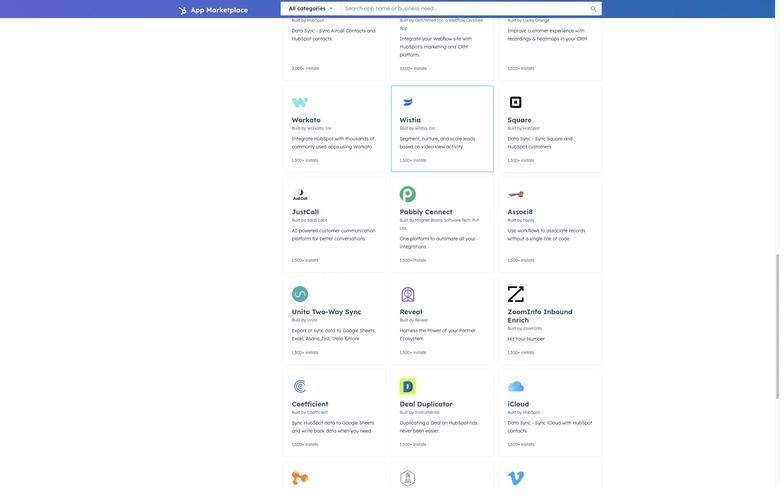 Task type: vqa. For each thing, say whether or not it's contained in the screenshot.
Preview "button"
no



Task type: locate. For each thing, give the bounding box(es) containing it.
by inside workato built by workato, inc
[[302, 126, 306, 131]]

data sync - sync aircall contacts and hubspot contacts
[[292, 28, 376, 42]]

and inside integrate your webflow site with hubspot's marketing and crm platform.
[[448, 44, 457, 50]]

square up 'data sync - sync square and hubspot customers'
[[508, 116, 532, 124]]

to inside sync hubspot data to google sheets and write back data when you need
[[337, 420, 341, 426]]

experience
[[550, 28, 574, 34]]

0 horizontal spatial 2,000 + installs
[[292, 66, 319, 71]]

by inside lucky orange built by lucky orange
[[518, 18, 522, 23]]

crm down site
[[458, 44, 468, 50]]

on down the duplicator on the right of the page
[[442, 420, 448, 426]]

on inside duplicating a deal on hubspot has never been easier.
[[442, 420, 448, 426]]

coefficient
[[292, 400, 329, 409], [307, 410, 328, 415]]

and inside data sync - sync aircall contacts and hubspot contacts
[[367, 28, 376, 34]]

write
[[302, 428, 313, 434]]

to up line
[[541, 228, 546, 234]]

google up you
[[342, 420, 358, 426]]

all
[[460, 236, 465, 242]]

2 vertical spatial data
[[326, 428, 337, 434]]

apps
[[328, 144, 339, 150]]

hubspot inside sync hubspot data to google sheets and write back data when you need
[[304, 420, 323, 426]]

zoominfo
[[508, 308, 542, 316], [523, 326, 542, 331]]

installs for workato
[[306, 158, 319, 163]]

has
[[470, 420, 478, 426]]

1 horizontal spatial deal
[[431, 420, 441, 426]]

pvt.
[[473, 218, 480, 223]]

0 vertical spatial data
[[292, 28, 303, 34]]

with inside "data sync - sync icloud with hubspot contacts"
[[563, 420, 572, 426]]

+ for zoominfo inbound enrich
[[518, 350, 520, 355]]

a down the workflows
[[526, 236, 529, 242]]

associ8 built by hapily
[[508, 208, 535, 223]]

by inside "coefficient built by coefficient"
[[302, 410, 306, 415]]

webflow up getuwired
[[400, 8, 429, 16]]

site
[[454, 36, 462, 42]]

1 vertical spatial crm
[[458, 44, 468, 50]]

by inside wistia built by wistia, inc.
[[410, 126, 414, 131]]

need
[[360, 428, 371, 434]]

software
[[444, 218, 461, 223]]

data down icloud built by hubspot at the right of the page
[[508, 420, 519, 426]]

- inside data sync - sync aircall contacts and hubspot contacts
[[316, 28, 318, 34]]

lucky
[[508, 8, 528, 16], [523, 18, 534, 23]]

by inside the webflow built by getuwired inc, a webflow certified app
[[410, 18, 414, 23]]

to up when
[[337, 420, 341, 426]]

conversations
[[335, 236, 365, 242]]

by inside aircall built by hubspot
[[302, 18, 306, 23]]

1 horizontal spatial contacts
[[508, 428, 527, 434]]

to left automate
[[431, 236, 435, 242]]

deal up easier.
[[431, 420, 441, 426]]

0 vertical spatial customer
[[528, 28, 549, 34]]

1,500 for wistia
[[400, 158, 410, 163]]

crm right in
[[577, 36, 588, 42]]

webflow
[[400, 8, 429, 16], [449, 18, 466, 23], [433, 36, 452, 42]]

ecosystem
[[400, 336, 424, 342]]

1,500 + installs for icloud
[[508, 443, 535, 448]]

0 vertical spatial workato
[[292, 116, 321, 124]]

0 vertical spatial on
[[415, 144, 421, 150]]

harness the power of your partner ecosystem
[[400, 328, 476, 342]]

hubspot inside duplicating a deal on hubspot has never been easier.
[[449, 420, 469, 426]]

1,500 for workato
[[292, 158, 302, 163]]

square inside square built by hubspot
[[508, 116, 532, 124]]

and inside 'data sync - sync square and hubspot customers'
[[564, 136, 573, 142]]

1 horizontal spatial crm
[[577, 36, 588, 42]]

data inside export or sync data to google sheets, excel, asana,jira, trello &more
[[325, 328, 336, 334]]

webflow up marketing
[[433, 36, 452, 42]]

reveal up harness
[[400, 308, 423, 316]]

0 horizontal spatial crm
[[458, 44, 468, 50]]

sheets
[[360, 420, 374, 426]]

workato down the thousands at top
[[354, 144, 372, 150]]

a right the "inc,"
[[446, 18, 448, 23]]

and inside segment, nurture, and score leads based on video view activity.
[[441, 136, 449, 142]]

+
[[303, 66, 305, 71], [411, 66, 413, 71], [518, 66, 520, 71], [302, 158, 304, 163], [410, 158, 412, 163], [518, 158, 520, 163], [302, 258, 304, 263], [410, 258, 412, 263], [518, 258, 520, 263], [302, 350, 304, 355], [410, 350, 412, 355], [518, 350, 520, 355], [302, 443, 304, 448], [410, 443, 412, 448], [518, 443, 520, 448]]

one platform to automate all your integrations
[[400, 236, 476, 250]]

1 horizontal spatial 2,000
[[400, 66, 411, 71]]

better
[[320, 236, 333, 242]]

installs
[[306, 66, 319, 71], [414, 66, 427, 71], [522, 66, 535, 71], [306, 158, 319, 163], [414, 158, 427, 163], [522, 158, 535, 163], [306, 258, 319, 263], [414, 258, 427, 263], [522, 258, 535, 263], [306, 350, 319, 355], [414, 350, 427, 355], [522, 350, 535, 355], [306, 443, 319, 448], [414, 443, 427, 448], [522, 443, 535, 448]]

1 vertical spatial webflow
[[449, 18, 466, 23]]

2 horizontal spatial of
[[553, 236, 558, 242]]

hit your number
[[508, 336, 545, 342]]

icloud built by hubspot
[[508, 400, 540, 415]]

0 horizontal spatial icloud
[[508, 400, 529, 409]]

justcall built by saas labs
[[292, 208, 327, 223]]

icloud
[[508, 400, 529, 409], [547, 420, 561, 426]]

integrate up commonly
[[292, 136, 313, 142]]

1 vertical spatial coefficient
[[307, 410, 328, 415]]

2 vertical spatial data
[[508, 420, 519, 426]]

your right in
[[566, 36, 576, 42]]

installs for associ8
[[522, 258, 535, 263]]

1,500 for square
[[508, 158, 518, 163]]

1,500 + installs for reveal
[[400, 350, 427, 355]]

unito up or
[[307, 318, 318, 323]]

aircall inside data sync - sync aircall contacts and hubspot contacts
[[331, 28, 345, 34]]

2,000 + installs for aircall
[[292, 66, 319, 71]]

coefficient inside "coefficient built by coefficient"
[[307, 410, 328, 415]]

1 horizontal spatial icloud
[[547, 420, 561, 426]]

1 vertical spatial orange
[[536, 18, 550, 23]]

webflow right the "inc,"
[[449, 18, 466, 23]]

sync hubspot data to google sheets and write back data when you need
[[292, 420, 374, 434]]

1 vertical spatial deal
[[431, 420, 441, 426]]

of
[[370, 136, 375, 142], [553, 236, 558, 242], [443, 328, 447, 334]]

integrate inside integrate your webflow site with hubspot's marketing and crm platform.
[[400, 36, 421, 42]]

your left partner
[[448, 328, 458, 334]]

0 vertical spatial of
[[370, 136, 375, 142]]

1 vertical spatial customer
[[319, 228, 340, 234]]

+ for webflow
[[411, 66, 413, 71]]

data
[[325, 328, 336, 334], [325, 420, 335, 426], [326, 428, 337, 434]]

google inside sync hubspot data to google sheets and write back data when you need
[[342, 420, 358, 426]]

0 vertical spatial reveal
[[400, 308, 423, 316]]

data inside data sync - sync aircall contacts and hubspot contacts
[[292, 28, 303, 34]]

1 vertical spatial a
[[526, 236, 529, 242]]

categories
[[297, 5, 326, 12]]

on inside segment, nurture, and score leads based on video view activity.
[[415, 144, 421, 150]]

2 vertical spatial webflow
[[433, 36, 452, 42]]

leads
[[464, 136, 475, 142]]

- inside 'data sync - sync square and hubspot customers'
[[532, 136, 534, 142]]

1 2,000 + installs from the left
[[292, 66, 319, 71]]

data down aircall built by hubspot
[[292, 28, 303, 34]]

square
[[508, 116, 532, 124], [547, 136, 563, 142]]

sync
[[304, 28, 315, 34], [319, 28, 330, 34], [520, 136, 531, 142], [535, 136, 546, 142], [345, 308, 361, 316], [292, 420, 303, 426], [520, 420, 531, 426], [535, 420, 546, 426]]

-
[[316, 28, 318, 34], [532, 136, 534, 142], [532, 420, 534, 426]]

app
[[191, 6, 204, 14], [400, 26, 408, 31]]

app up hubspot's
[[400, 26, 408, 31]]

orange
[[530, 8, 555, 16], [536, 18, 550, 23]]

sync
[[314, 328, 324, 334]]

- up customers
[[532, 136, 534, 142]]

- for icloud
[[532, 420, 534, 426]]

google inside export or sync data to google sheets, excel, asana,jira, trello &more
[[343, 328, 359, 334]]

all
[[289, 5, 296, 12]]

1 vertical spatial workato
[[354, 144, 372, 150]]

deal inside duplicating a deal on hubspot has never been easier.
[[431, 420, 441, 426]]

number
[[527, 336, 545, 342]]

of right line
[[553, 236, 558, 242]]

2 platform from the left
[[410, 236, 429, 242]]

to inside use workflows to associate records without a single line of code
[[541, 228, 546, 234]]

1 platform from the left
[[292, 236, 311, 242]]

+ for reveal
[[410, 350, 412, 355]]

by inside 'zoominfo inbound enrich built by zoominfo'
[[518, 326, 522, 331]]

0 vertical spatial icloud
[[508, 400, 529, 409]]

google
[[343, 328, 359, 334], [342, 420, 358, 426]]

0 vertical spatial deal
[[400, 400, 415, 409]]

data inside 'data sync - sync square and hubspot customers'
[[508, 136, 519, 142]]

of right power
[[443, 328, 447, 334]]

data up trello
[[325, 328, 336, 334]]

+ for wistia
[[410, 158, 412, 163]]

2 2,000 from the left
[[400, 66, 411, 71]]

1 horizontal spatial customer
[[528, 28, 549, 34]]

0 vertical spatial contacts
[[313, 36, 332, 42]]

1 vertical spatial google
[[342, 420, 358, 426]]

icloud inside icloud built by hubspot
[[508, 400, 529, 409]]

back
[[314, 428, 325, 434]]

+ for lucky orange
[[518, 66, 520, 71]]

+ for deal duplicator
[[410, 443, 412, 448]]

1,500 + installs for zoominfo inbound enrich
[[508, 350, 535, 355]]

customer inside the 'improve customer experience with recordings & heatmaps in your crm'
[[528, 28, 549, 34]]

1 horizontal spatial 2,000 + installs
[[400, 66, 427, 71]]

0 horizontal spatial contacts
[[313, 36, 332, 42]]

- down aircall built by hubspot
[[316, 28, 318, 34]]

built inside pabbly connect built by magnet brains software tech. pvt. ltd.
[[400, 218, 409, 223]]

0 horizontal spatial platform
[[292, 236, 311, 242]]

1,500 + installs for workato
[[292, 158, 319, 163]]

app left marketplace
[[191, 6, 204, 14]]

built inside deal duplicator built by instrumental
[[400, 410, 409, 415]]

2 horizontal spatial a
[[526, 236, 529, 242]]

google up &more
[[343, 328, 359, 334]]

square up customers
[[547, 136, 563, 142]]

your inside "one platform to automate all your integrations"
[[466, 236, 476, 242]]

0 vertical spatial aircall
[[292, 8, 313, 16]]

built inside icloud built by hubspot
[[508, 410, 517, 415]]

coefficient up the 'back'
[[307, 410, 328, 415]]

1 horizontal spatial integrate
[[400, 36, 421, 42]]

installs for justcall
[[306, 258, 319, 263]]

built inside the webflow built by getuwired inc, a webflow certified app
[[400, 18, 409, 23]]

data for icloud
[[508, 420, 519, 426]]

by
[[302, 18, 306, 23], [410, 18, 414, 23], [518, 18, 522, 23], [302, 126, 306, 131], [410, 126, 414, 131], [518, 126, 522, 131], [302, 218, 306, 223], [410, 218, 414, 223], [518, 218, 522, 223], [302, 318, 306, 323], [410, 318, 414, 323], [518, 326, 522, 331], [302, 410, 306, 415], [410, 410, 414, 415], [518, 410, 522, 415]]

built inside justcall built by saas labs
[[292, 218, 301, 223]]

data inside "data sync - sync icloud with hubspot contacts"
[[508, 420, 519, 426]]

to up trello
[[337, 328, 342, 334]]

1 vertical spatial data
[[508, 136, 519, 142]]

1 horizontal spatial app
[[400, 26, 408, 31]]

installs for reveal
[[414, 350, 427, 355]]

all categories button
[[281, 2, 341, 15]]

by inside square built by hubspot
[[518, 126, 522, 131]]

2,000 + installs
[[292, 66, 319, 71], [400, 66, 427, 71]]

built inside aircall built by hubspot
[[292, 18, 301, 23]]

reveal up the
[[415, 318, 428, 323]]

1,500 + installs for pabbly connect
[[400, 258, 427, 263]]

platform up integrations
[[410, 236, 429, 242]]

0 vertical spatial square
[[508, 116, 532, 124]]

contacts down aircall built by hubspot
[[313, 36, 332, 42]]

1 horizontal spatial aircall
[[331, 28, 345, 34]]

1 vertical spatial icloud
[[547, 420, 561, 426]]

export or sync data to google sheets, excel, asana,jira, trello &more
[[292, 328, 376, 342]]

1 vertical spatial app
[[400, 26, 408, 31]]

zoominfo up hit your number
[[508, 308, 542, 316]]

workato
[[292, 116, 321, 124], [354, 144, 372, 150]]

unito up export
[[292, 308, 310, 316]]

built
[[292, 18, 301, 23], [400, 18, 409, 23], [508, 18, 517, 23], [292, 126, 301, 131], [400, 126, 409, 131], [508, 126, 517, 131], [292, 218, 301, 223], [400, 218, 409, 223], [508, 218, 517, 223], [292, 318, 301, 323], [400, 318, 409, 323], [508, 326, 517, 331], [292, 410, 301, 415], [400, 410, 409, 415], [508, 410, 517, 415]]

customer up better
[[319, 228, 340, 234]]

1 horizontal spatial square
[[547, 136, 563, 142]]

built inside 'zoominfo inbound enrich built by zoominfo'
[[508, 326, 517, 331]]

- down icloud built by hubspot at the right of the page
[[532, 420, 534, 426]]

thousands
[[346, 136, 369, 142]]

by inside icloud built by hubspot
[[518, 410, 522, 415]]

1 vertical spatial square
[[547, 136, 563, 142]]

hubspot inside data sync - sync aircall contacts and hubspot contacts
[[292, 36, 312, 42]]

1 vertical spatial on
[[442, 420, 448, 426]]

platform.
[[400, 52, 420, 58]]

on left video
[[415, 144, 421, 150]]

0 vertical spatial a
[[446, 18, 448, 23]]

- inside "data sync - sync icloud with hubspot contacts"
[[532, 420, 534, 426]]

2 vertical spatial -
[[532, 420, 534, 426]]

1 2,000 from the left
[[292, 66, 303, 71]]

0 vertical spatial integrate
[[400, 36, 421, 42]]

connect
[[425, 208, 453, 216]]

easier.
[[426, 428, 440, 434]]

in
[[561, 36, 565, 42]]

installs for coefficient
[[306, 443, 319, 448]]

1 vertical spatial integrate
[[292, 136, 313, 142]]

1 vertical spatial -
[[532, 136, 534, 142]]

0 vertical spatial webflow
[[400, 8, 429, 16]]

1 horizontal spatial of
[[443, 328, 447, 334]]

your inside integrate your webflow site with hubspot's marketing and crm platform.
[[422, 36, 432, 42]]

data for aircall
[[292, 28, 303, 34]]

your right all
[[466, 236, 476, 242]]

installs for pabbly
[[414, 258, 427, 263]]

2 vertical spatial of
[[443, 328, 447, 334]]

crm inside the 'improve customer experience with recordings & heatmaps in your crm'
[[577, 36, 588, 42]]

integrate inside integrate hubspot with thousands of commonly used apps using workato
[[292, 136, 313, 142]]

to
[[541, 228, 546, 234], [431, 236, 435, 242], [337, 328, 342, 334], [337, 420, 341, 426]]

zoominfo up number
[[523, 326, 542, 331]]

0 horizontal spatial deal
[[400, 400, 415, 409]]

1,500 for lucky orange
[[508, 66, 518, 71]]

powered
[[299, 228, 318, 234]]

- for aircall
[[316, 28, 318, 34]]

your up marketing
[[422, 36, 432, 42]]

integrate up hubspot's
[[400, 36, 421, 42]]

Search app name or business need... search field
[[342, 2, 602, 15]]

marketing
[[424, 44, 447, 50]]

your
[[422, 36, 432, 42], [566, 36, 576, 42], [466, 236, 476, 242], [448, 328, 458, 334]]

1 horizontal spatial workato
[[354, 144, 372, 150]]

1,500 for reveal
[[400, 350, 410, 355]]

contacts down icloud built by hubspot at the right of the page
[[508, 428, 527, 434]]

data up the 'back'
[[325, 420, 335, 426]]

0 vertical spatial -
[[316, 28, 318, 34]]

1 horizontal spatial platform
[[410, 236, 429, 242]]

all categories
[[289, 5, 326, 12]]

1 vertical spatial of
[[553, 236, 558, 242]]

pabbly connect built by magnet brains software tech. pvt. ltd.
[[400, 208, 480, 231]]

0 horizontal spatial aircall
[[292, 8, 313, 16]]

0 horizontal spatial 2,000
[[292, 66, 303, 71]]

0 horizontal spatial a
[[427, 420, 430, 426]]

coefficient up write
[[292, 400, 329, 409]]

2 2,000 + installs from the left
[[400, 66, 427, 71]]

platform down ai-
[[292, 236, 311, 242]]

0 horizontal spatial square
[[508, 116, 532, 124]]

customer up '&' in the right top of the page
[[528, 28, 549, 34]]

of inside integrate hubspot with thousands of commonly used apps using workato
[[370, 136, 375, 142]]

magnet
[[415, 218, 430, 223]]

by inside associ8 built by hapily
[[518, 218, 522, 223]]

0 horizontal spatial customer
[[319, 228, 340, 234]]

never
[[400, 428, 412, 434]]

1 horizontal spatial on
[[442, 420, 448, 426]]

workato up workato,
[[292, 116, 321, 124]]

2 vertical spatial a
[[427, 420, 430, 426]]

of right the thousands at top
[[370, 136, 375, 142]]

0 horizontal spatial on
[[415, 144, 421, 150]]

1 vertical spatial contacts
[[508, 428, 527, 434]]

sync inside "unito two-way sync built by unito"
[[345, 308, 361, 316]]

0 vertical spatial app
[[191, 6, 204, 14]]

data down square built by hubspot
[[508, 136, 519, 142]]

1 horizontal spatial a
[[446, 18, 448, 23]]

0 vertical spatial google
[[343, 328, 359, 334]]

duplicating a deal on hubspot has never been easier.
[[400, 420, 478, 434]]

1,500
[[508, 66, 518, 71], [292, 158, 302, 163], [400, 158, 410, 163], [508, 158, 518, 163], [292, 258, 302, 263], [400, 258, 410, 263], [508, 258, 518, 263], [292, 350, 302, 355], [400, 350, 410, 355], [508, 350, 518, 355], [292, 443, 302, 448], [400, 443, 410, 448], [508, 443, 518, 448]]

deal duplicator built by instrumental
[[400, 400, 453, 415]]

unito
[[292, 308, 310, 316], [307, 318, 318, 323]]

contacts inside "data sync - sync icloud with hubspot contacts"
[[508, 428, 527, 434]]

1,500 + installs for square
[[508, 158, 535, 163]]

data right the 'back'
[[326, 428, 337, 434]]

webflow built by getuwired inc, a webflow certified app
[[400, 8, 483, 31]]

0 horizontal spatial integrate
[[292, 136, 313, 142]]

deal up duplicating
[[400, 400, 415, 409]]

&more
[[345, 336, 360, 342]]

1 vertical spatial aircall
[[331, 28, 345, 34]]

0 horizontal spatial of
[[370, 136, 375, 142]]

0 vertical spatial data
[[325, 328, 336, 334]]

a up easier.
[[427, 420, 430, 426]]

1,500 for coefficient
[[292, 443, 302, 448]]

0 vertical spatial crm
[[577, 36, 588, 42]]

0 horizontal spatial workato
[[292, 116, 321, 124]]



Task type: describe. For each thing, give the bounding box(es) containing it.
export
[[292, 328, 307, 334]]

improve customer experience with recordings & heatmaps in your crm
[[508, 28, 588, 42]]

- for square
[[532, 136, 534, 142]]

been
[[413, 428, 424, 434]]

integrate your webflow site with hubspot's marketing and crm platform.
[[400, 36, 472, 58]]

to inside export or sync data to google sheets, excel, asana,jira, trello &more
[[337, 328, 342, 334]]

installs for aircall
[[306, 66, 319, 71]]

a inside duplicating a deal on hubspot has never been easier.
[[427, 420, 430, 426]]

installs for zoominfo
[[522, 350, 535, 355]]

trello
[[332, 336, 344, 342]]

way
[[329, 308, 343, 316]]

customer inside the ai-powered customer communication platform for better conversations
[[319, 228, 340, 234]]

1,500 + installs for justcall
[[292, 258, 319, 263]]

platform inside "one platform to automate all your integrations"
[[410, 236, 429, 242]]

sync inside sync hubspot data to google sheets and write back data when you need
[[292, 420, 303, 426]]

by inside justcall built by saas labs
[[302, 218, 306, 223]]

unito two-way sync built by unito
[[292, 308, 361, 323]]

with inside integrate your webflow site with hubspot's marketing and crm platform.
[[463, 36, 472, 42]]

hubspot inside icloud built by hubspot
[[523, 410, 540, 415]]

enrich
[[508, 316, 529, 325]]

excel,
[[292, 336, 305, 342]]

2,000 for aircall
[[292, 66, 303, 71]]

two-
[[312, 308, 329, 316]]

sheets,
[[360, 328, 376, 334]]

inc
[[326, 126, 332, 131]]

+ for justcall
[[302, 258, 304, 263]]

0 horizontal spatial app
[[191, 6, 204, 14]]

0 vertical spatial zoominfo
[[508, 308, 542, 316]]

built inside "unito two-way sync built by unito"
[[292, 318, 301, 323]]

&
[[533, 36, 536, 42]]

integrations
[[400, 244, 427, 250]]

using
[[340, 144, 352, 150]]

workflows
[[518, 228, 540, 234]]

integrate for webflow
[[400, 36, 421, 42]]

zoominfo inbound enrich built by zoominfo
[[508, 308, 573, 331]]

1,500 + installs for coefficient
[[292, 443, 319, 448]]

1 vertical spatial unito
[[307, 318, 318, 323]]

workato inside workato built by workato, inc
[[292, 116, 321, 124]]

used
[[316, 144, 327, 150]]

built inside lucky orange built by lucky orange
[[508, 18, 517, 23]]

by inside "unito two-way sync built by unito"
[[302, 318, 306, 323]]

1,500 + installs for lucky orange
[[508, 66, 535, 71]]

workato inside integrate hubspot with thousands of commonly used apps using workato
[[354, 144, 372, 150]]

inc,
[[437, 18, 445, 23]]

associate
[[547, 228, 568, 234]]

associ8
[[508, 208, 533, 216]]

app marketplace
[[191, 6, 248, 14]]

code
[[559, 236, 570, 242]]

hapily
[[523, 218, 535, 223]]

built inside associ8 built by hapily
[[508, 218, 517, 223]]

duplicating
[[400, 420, 425, 426]]

data sync - sync square and hubspot customers
[[508, 136, 573, 150]]

your inside harness the power of your partner ecosystem
[[448, 328, 458, 334]]

+ for icloud
[[518, 443, 520, 448]]

app inside the webflow built by getuwired inc, a webflow certified app
[[400, 26, 408, 31]]

+ for coefficient
[[302, 443, 304, 448]]

1,500 for icloud
[[508, 443, 518, 448]]

1,500 for justcall
[[292, 258, 302, 263]]

based
[[400, 144, 414, 150]]

2,000 for webflow
[[400, 66, 411, 71]]

0 vertical spatial coefficient
[[292, 400, 329, 409]]

asana,jira,
[[306, 336, 331, 342]]

1 vertical spatial lucky
[[523, 18, 534, 23]]

you
[[351, 428, 359, 434]]

segment, nurture, and score leads based on video view activity.
[[400, 136, 475, 150]]

+ for workato
[[302, 158, 304, 163]]

0 vertical spatial orange
[[530, 8, 555, 16]]

+ for associ8
[[518, 258, 520, 263]]

without
[[508, 236, 525, 242]]

use workflows to associate records without a single line of code
[[508, 228, 586, 242]]

deal inside deal duplicator built by instrumental
[[400, 400, 415, 409]]

data for square
[[508, 136, 519, 142]]

hubspot inside aircall built by hubspot
[[307, 18, 324, 23]]

0 vertical spatial lucky
[[508, 8, 528, 16]]

+ for aircall
[[303, 66, 305, 71]]

when
[[338, 428, 350, 434]]

ai-
[[292, 228, 299, 234]]

hit
[[508, 336, 515, 342]]

lucky orange built by lucky orange
[[508, 8, 555, 23]]

1,500 + installs for associ8
[[508, 258, 535, 263]]

square inside 'data sync - sync square and hubspot customers'
[[547, 136, 563, 142]]

of inside harness the power of your partner ecosystem
[[443, 328, 447, 334]]

1,500 for unito two-way sync
[[292, 350, 302, 355]]

1,500 + installs for unito two-way sync
[[292, 350, 319, 355]]

1 vertical spatial zoominfo
[[523, 326, 542, 331]]

labs
[[318, 218, 327, 223]]

integrate for workato
[[292, 136, 313, 142]]

2,000 + installs for webflow
[[400, 66, 427, 71]]

by inside pabbly connect built by magnet brains software tech. pvt. ltd.
[[410, 218, 414, 223]]

marketplace
[[206, 6, 248, 14]]

harness
[[400, 328, 418, 334]]

instrumental
[[415, 410, 440, 415]]

wistia built by wistia, inc.
[[400, 116, 436, 131]]

your
[[516, 336, 526, 342]]

segment,
[[400, 136, 421, 142]]

aircall inside aircall built by hubspot
[[292, 8, 313, 16]]

aircall built by hubspot
[[292, 8, 324, 23]]

workato,
[[307, 126, 325, 131]]

+ for unito two-way sync
[[302, 350, 304, 355]]

pabbly
[[400, 208, 423, 216]]

installs for unito
[[306, 350, 319, 355]]

with inside integrate hubspot with thousands of commonly used apps using workato
[[335, 136, 344, 142]]

+ for square
[[518, 158, 520, 163]]

hubspot inside square built by hubspot
[[523, 126, 540, 131]]

view
[[435, 144, 445, 150]]

and inside sync hubspot data to google sheets and write back data when you need
[[292, 428, 301, 434]]

a inside use workflows to associate records without a single line of code
[[526, 236, 529, 242]]

data sync - sync icloud with hubspot contacts
[[508, 420, 593, 434]]

1,500 for pabbly connect
[[400, 258, 410, 263]]

hubspot inside "data sync - sync icloud with hubspot contacts"
[[573, 420, 593, 426]]

score
[[450, 136, 462, 142]]

the
[[419, 328, 426, 334]]

installs for webflow
[[414, 66, 427, 71]]

with inside the 'improve customer experience with recordings & heatmaps in your crm'
[[575, 28, 585, 34]]

1 vertical spatial data
[[325, 420, 335, 426]]

your inside the 'improve customer experience with recordings & heatmaps in your crm'
[[566, 36, 576, 42]]

power
[[428, 328, 441, 334]]

duplicator
[[417, 400, 453, 409]]

+ for pabbly connect
[[410, 258, 412, 263]]

commonly
[[292, 144, 315, 150]]

installs for deal
[[414, 443, 427, 448]]

by inside reveal built by reveal
[[410, 318, 414, 323]]

automate
[[437, 236, 458, 242]]

built inside reveal built by reveal
[[400, 318, 409, 323]]

tech.
[[462, 218, 472, 223]]

wistia
[[400, 116, 421, 124]]

of inside use workflows to associate records without a single line of code
[[553, 236, 558, 242]]

to inside "one platform to automate all your integrations"
[[431, 236, 435, 242]]

1,500 + installs for wistia
[[400, 158, 427, 163]]

1 vertical spatial reveal
[[415, 318, 428, 323]]

1,500 for deal duplicator
[[400, 443, 410, 448]]

by inside deal duplicator built by instrumental
[[410, 410, 414, 415]]

icloud inside "data sync - sync icloud with hubspot contacts"
[[547, 420, 561, 426]]

coefficient built by coefficient
[[292, 400, 329, 415]]

contacts inside data sync - sync aircall contacts and hubspot contacts
[[313, 36, 332, 42]]

use
[[508, 228, 516, 234]]

1,500 for associ8
[[508, 258, 518, 263]]

installs for wistia
[[414, 158, 427, 163]]

webflow inside integrate your webflow site with hubspot's marketing and crm platform.
[[433, 36, 452, 42]]

line
[[544, 236, 552, 242]]

installs for square
[[522, 158, 535, 163]]

built inside wistia built by wistia, inc.
[[400, 126, 409, 131]]

0 vertical spatial unito
[[292, 308, 310, 316]]

improve
[[508, 28, 527, 34]]

built inside square built by hubspot
[[508, 126, 517, 131]]

1,500 for zoominfo inbound enrich
[[508, 350, 518, 355]]

single
[[530, 236, 543, 242]]

hubspot's
[[400, 44, 423, 50]]

built inside "coefficient built by coefficient"
[[292, 410, 301, 415]]

workato built by workato, inc
[[292, 116, 332, 131]]

1,500 + installs for deal duplicator
[[400, 443, 427, 448]]

hubspot inside integrate hubspot with thousands of commonly used apps using workato
[[314, 136, 334, 142]]

saas
[[307, 218, 317, 223]]

video
[[422, 144, 434, 150]]

platform inside the ai-powered customer communication platform for better conversations
[[292, 236, 311, 242]]

brains
[[431, 218, 443, 223]]

justcall
[[292, 208, 319, 216]]

installs for lucky
[[522, 66, 535, 71]]

crm inside integrate your webflow site with hubspot's marketing and crm platform.
[[458, 44, 468, 50]]

contacts
[[346, 28, 366, 34]]

heatmaps
[[537, 36, 560, 42]]

hubspot inside 'data sync - sync square and hubspot customers'
[[508, 144, 528, 150]]

ltd.
[[400, 226, 407, 231]]

installs for icloud
[[522, 443, 535, 448]]

nurture,
[[422, 136, 439, 142]]

inc.
[[429, 126, 436, 131]]

or
[[308, 328, 313, 334]]

built inside workato built by workato, inc
[[292, 126, 301, 131]]

integrate hubspot with thousands of commonly used apps using workato
[[292, 136, 375, 150]]

a inside the webflow built by getuwired inc, a webflow certified app
[[446, 18, 448, 23]]



